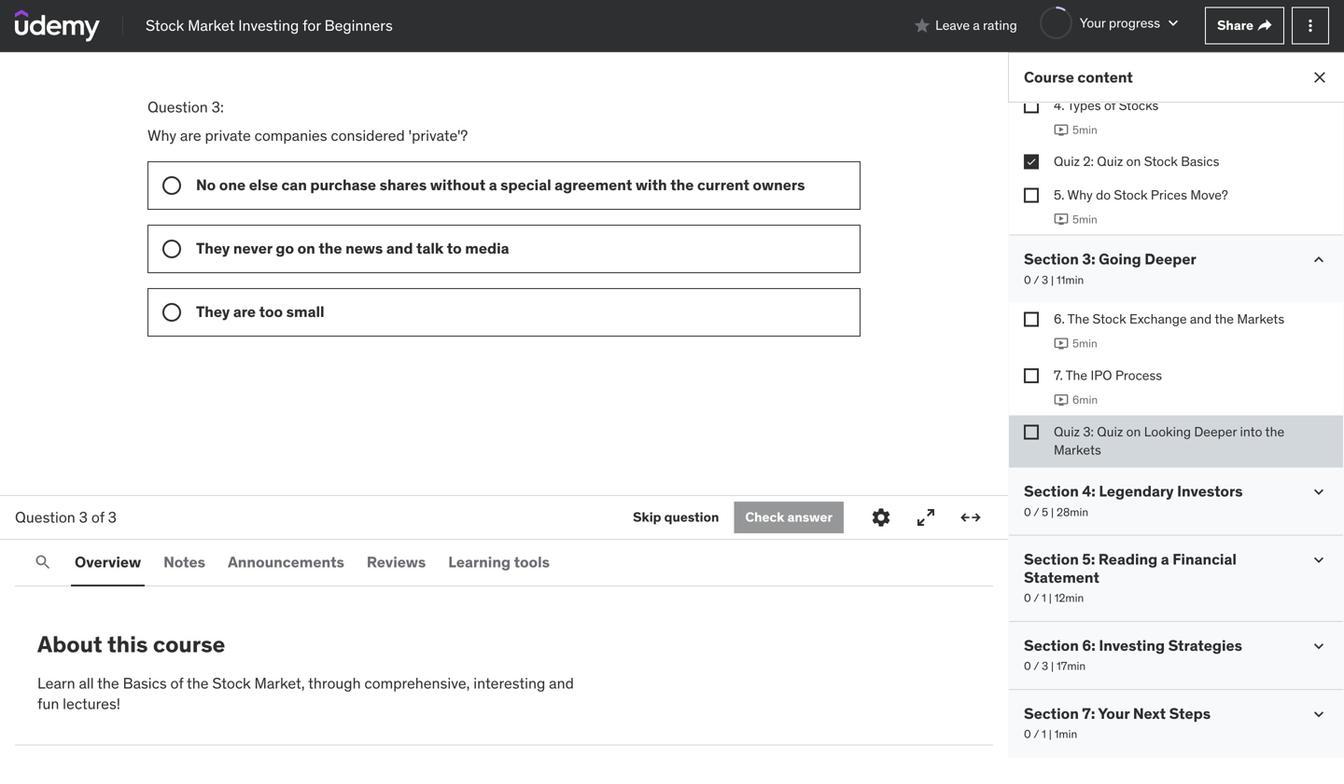 Task type: locate. For each thing, give the bounding box(es) containing it.
a left special
[[489, 175, 497, 194]]

0 vertical spatial a
[[973, 17, 980, 34]]

4 section from the top
[[1024, 636, 1079, 656]]

0 vertical spatial small image
[[913, 16, 932, 35]]

3: inside section 3: going deeper 0 / 3 | 11min
[[1082, 250, 1096, 269]]

1 horizontal spatial and
[[549, 674, 574, 693]]

0 vertical spatial they
[[196, 239, 230, 258]]

a left rating
[[973, 17, 980, 34]]

on left looking
[[1126, 424, 1141, 441]]

settings image
[[870, 507, 892, 529]]

1 horizontal spatial question
[[147, 98, 208, 117]]

0 left 5
[[1024, 505, 1031, 520]]

exchange
[[1130, 311, 1187, 328]]

1 vertical spatial of
[[91, 508, 104, 527]]

2 vertical spatial and
[[549, 674, 574, 693]]

why are private companies considered 'private'? group
[[147, 161, 861, 337]]

share
[[1217, 17, 1254, 34]]

quiz right 2:
[[1097, 153, 1123, 170]]

1 horizontal spatial of
[[170, 674, 183, 693]]

section inside 'section 6: investing strategies 0 / 3 | 17min'
[[1024, 636, 1079, 656]]

2 vertical spatial of
[[170, 674, 183, 693]]

1 vertical spatial and
[[1190, 311, 1212, 328]]

/ left 11min
[[1034, 273, 1039, 287]]

your
[[1080, 14, 1106, 31], [1098, 705, 1130, 724]]

private
[[205, 126, 251, 145]]

are inside group
[[233, 302, 256, 321]]

3: inside question 3: why are private companies considered 'private'?
[[212, 98, 224, 117]]

investing for strategies
[[1099, 636, 1165, 656]]

0 vertical spatial the
[[1068, 311, 1090, 328]]

2 horizontal spatial and
[[1190, 311, 1212, 328]]

a right reading
[[1161, 550, 1169, 570]]

your inside section 7: your next steps 0 / 1 | 1min
[[1098, 705, 1130, 724]]

course
[[153, 631, 225, 659]]

1 vertical spatial on
[[297, 239, 315, 258]]

2 5min from the top
[[1073, 212, 1098, 227]]

of down course
[[170, 674, 183, 693]]

2 they from the top
[[196, 302, 230, 321]]

/
[[1034, 273, 1039, 287], [1034, 505, 1039, 520], [1034, 591, 1039, 606], [1034, 660, 1039, 674], [1034, 728, 1039, 742]]

0 vertical spatial xsmall image
[[1024, 98, 1039, 113]]

why inside question 3: why are private companies considered 'private'?
[[147, 126, 176, 145]]

question 3: why are private companies considered 'private'?
[[147, 98, 472, 145]]

investing
[[238, 16, 299, 35], [1099, 636, 1165, 656]]

financial
[[1173, 550, 1237, 570]]

a
[[973, 17, 980, 34], [489, 175, 497, 194], [1161, 550, 1169, 570]]

/ left 17min
[[1034, 660, 1039, 674]]

0 vertical spatial deeper
[[1145, 250, 1197, 269]]

1 horizontal spatial investing
[[1099, 636, 1165, 656]]

4 0 from the top
[[1024, 660, 1031, 674]]

section for section 3: going deeper
[[1024, 250, 1079, 269]]

1 horizontal spatial markets
[[1237, 311, 1285, 328]]

udemy image
[[15, 10, 100, 42]]

the right 7.
[[1066, 367, 1088, 384]]

1 vertical spatial 3:
[[1082, 250, 1096, 269]]

section up 17min
[[1024, 636, 1079, 656]]

1 vertical spatial question
[[15, 508, 75, 527]]

1 vertical spatial why
[[1068, 186, 1093, 203]]

1 vertical spatial a
[[489, 175, 497, 194]]

xsmall image left 6.
[[1024, 312, 1039, 327]]

3: up 'private' on the top
[[212, 98, 224, 117]]

the down course
[[187, 674, 209, 693]]

leave a rating
[[936, 17, 1017, 34]]

the for 6.
[[1068, 311, 1090, 328]]

quiz
[[1054, 153, 1080, 170], [1097, 153, 1123, 170], [1054, 424, 1080, 441], [1097, 424, 1123, 441]]

on for looking
[[1126, 424, 1141, 441]]

0 horizontal spatial why
[[147, 126, 176, 145]]

share button
[[1205, 7, 1285, 44]]

5min for types
[[1073, 123, 1098, 137]]

3:
[[212, 98, 224, 117], [1082, 250, 1096, 269], [1083, 424, 1094, 441]]

5 section from the top
[[1024, 705, 1079, 724]]

2 horizontal spatial of
[[1104, 97, 1116, 114]]

0 vertical spatial your
[[1080, 14, 1106, 31]]

your left progress
[[1080, 14, 1106, 31]]

0 inside 'section 6: investing strategies 0 / 3 | 17min'
[[1024, 660, 1031, 674]]

reviews
[[367, 553, 426, 572]]

2 vertical spatial xsmall image
[[1024, 425, 1039, 440]]

talk
[[416, 239, 444, 258]]

1 / from the top
[[1034, 273, 1039, 287]]

small image for section 4: legendary investors
[[1310, 483, 1328, 502]]

xsmall image left 7.
[[1024, 369, 1039, 384]]

1 inside section 7: your next steps 0 / 1 | 1min
[[1042, 728, 1046, 742]]

about
[[37, 631, 102, 659]]

beginners
[[324, 16, 393, 35]]

play types of stocks image
[[1054, 123, 1069, 137]]

1 horizontal spatial a
[[973, 17, 980, 34]]

close course content sidebar image
[[1311, 68, 1329, 87]]

section up 1min
[[1024, 705, 1079, 724]]

small image for section 5: reading a financial statement
[[1310, 551, 1328, 570]]

6. the stock exchange and the markets
[[1054, 311, 1285, 328]]

2 section from the top
[[1024, 482, 1079, 501]]

1 vertical spatial they
[[196, 302, 230, 321]]

5min
[[1073, 123, 1098, 137], [1073, 212, 1098, 227], [1073, 337, 1098, 351]]

0 horizontal spatial small image
[[913, 16, 932, 35]]

1 vertical spatial xsmall image
[[1024, 155, 1039, 170]]

small image for section 6: investing strategies
[[1310, 637, 1328, 656]]

the inside quiz 3: quiz on looking deeper into the markets
[[1265, 424, 1285, 441]]

| inside section 3: going deeper 0 / 3 | 11min
[[1051, 273, 1054, 287]]

on for the
[[297, 239, 315, 258]]

the right into
[[1265, 424, 1285, 441]]

3 inside section 3: going deeper 0 / 3 | 11min
[[1042, 273, 1048, 287]]

/ left 1min
[[1034, 728, 1039, 742]]

search image
[[34, 554, 52, 572]]

section
[[1024, 250, 1079, 269], [1024, 482, 1079, 501], [1024, 550, 1079, 570], [1024, 636, 1079, 656], [1024, 705, 1079, 724]]

0 vertical spatial markets
[[1237, 311, 1285, 328]]

deeper right going at the top right of the page
[[1145, 250, 1197, 269]]

are left too at the left top of page
[[233, 302, 256, 321]]

learn
[[37, 674, 75, 693]]

of inside sidebar element
[[1104, 97, 1116, 114]]

they left too at the left top of page
[[196, 302, 230, 321]]

| left 17min
[[1051, 660, 1054, 674]]

section 5: reading a financial statement button
[[1024, 550, 1295, 587]]

news
[[346, 239, 383, 258]]

section up 11min
[[1024, 250, 1079, 269]]

skip question button
[[633, 502, 719, 534]]

1 vertical spatial the
[[1066, 367, 1088, 384]]

0 down statement
[[1024, 591, 1031, 606]]

1min
[[1055, 728, 1078, 742]]

5 0 from the top
[[1024, 728, 1031, 742]]

1 vertical spatial 5min
[[1073, 212, 1098, 227]]

xsmall image right share
[[1257, 18, 1272, 33]]

0 horizontal spatial basics
[[123, 674, 167, 693]]

/ for section 6: investing strategies
[[1034, 660, 1039, 674]]

2 0 from the top
[[1024, 505, 1031, 520]]

market
[[188, 16, 235, 35]]

move?
[[1191, 186, 1228, 203]]

and right exchange
[[1190, 311, 1212, 328]]

1 vertical spatial basics
[[123, 674, 167, 693]]

small image
[[913, 16, 932, 35], [1310, 251, 1328, 269]]

3: for quiz
[[1083, 424, 1094, 441]]

0 horizontal spatial markets
[[1054, 442, 1101, 459]]

1 left 1min
[[1042, 728, 1046, 742]]

2 vertical spatial a
[[1161, 550, 1169, 570]]

0 vertical spatial of
[[1104, 97, 1116, 114]]

/ inside 'section 6: investing strategies 0 / 3 | 17min'
[[1034, 660, 1039, 674]]

| inside section 4: legendary investors 0 / 5 | 28min
[[1051, 505, 1054, 520]]

1 vertical spatial are
[[233, 302, 256, 321]]

1 0 from the top
[[1024, 273, 1031, 287]]

into
[[1240, 424, 1263, 441]]

| inside section 7: your next steps 0 / 1 | 1min
[[1049, 728, 1052, 742]]

tools
[[514, 553, 550, 572]]

stock
[[146, 16, 184, 35], [1144, 153, 1178, 170], [1114, 186, 1148, 203], [1093, 311, 1126, 328], [212, 674, 251, 693]]

statement
[[1024, 568, 1100, 587]]

0 vertical spatial basics
[[1181, 153, 1220, 170]]

they left never
[[196, 239, 230, 258]]

the left news
[[319, 239, 342, 258]]

4.
[[1054, 97, 1065, 114]]

| left 1min
[[1049, 728, 1052, 742]]

process
[[1116, 367, 1162, 384]]

| right 5
[[1051, 505, 1054, 520]]

why left 'private' on the top
[[147, 126, 176, 145]]

on up '5. why do stock prices move?'
[[1126, 153, 1141, 170]]

why right 5.
[[1068, 186, 1093, 203]]

and
[[386, 239, 413, 258], [1190, 311, 1212, 328], [549, 674, 574, 693]]

/ for section 4: legendary investors
[[1034, 505, 1039, 520]]

1 vertical spatial markets
[[1054, 442, 1101, 459]]

question for question 3: why are private companies considered 'private'?
[[147, 98, 208, 117]]

2 horizontal spatial a
[[1161, 550, 1169, 570]]

0 for section 4: legendary investors
[[1024, 505, 1031, 520]]

basics down about this course
[[123, 674, 167, 693]]

on inside group
[[297, 239, 315, 258]]

3: down 6min on the right bottom
[[1083, 424, 1094, 441]]

3 0 from the top
[[1024, 591, 1031, 606]]

section left 5:
[[1024, 550, 1079, 570]]

question up "search" "icon"
[[15, 508, 75, 527]]

/ down statement
[[1034, 591, 1039, 606]]

are left 'private' on the top
[[180, 126, 201, 145]]

are inside question 3: why are private companies considered 'private'?
[[180, 126, 201, 145]]

1 vertical spatial investing
[[1099, 636, 1165, 656]]

quiz down play the ipo process image
[[1054, 424, 1080, 441]]

basics inside sidebar element
[[1181, 153, 1220, 170]]

0 vertical spatial investing
[[238, 16, 299, 35]]

basics up move?
[[1181, 153, 1220, 170]]

markets inside quiz 3: quiz on looking deeper into the markets
[[1054, 442, 1101, 459]]

deeper left into
[[1194, 424, 1237, 441]]

quiz down 6min on the right bottom
[[1097, 424, 1123, 441]]

the
[[1068, 311, 1090, 328], [1066, 367, 1088, 384]]

question inside question 3: why are private companies considered 'private'?
[[147, 98, 208, 117]]

0 horizontal spatial investing
[[238, 16, 299, 35]]

3: up 11min
[[1082, 250, 1096, 269]]

to
[[447, 239, 462, 258]]

small image
[[1164, 14, 1183, 32], [1310, 483, 1328, 502], [1310, 551, 1328, 570], [1310, 637, 1328, 656], [1310, 706, 1328, 724]]

section inside section 7: your next steps 0 / 1 | 1min
[[1024, 705, 1079, 724]]

the for 7.
[[1066, 367, 1088, 384]]

of right types
[[1104, 97, 1116, 114]]

5 / from the top
[[1034, 728, 1039, 742]]

of for types
[[1104, 97, 1116, 114]]

0 vertical spatial on
[[1126, 153, 1141, 170]]

0 inside section 3: going deeper 0 / 3 | 11min
[[1024, 273, 1031, 287]]

/ left 5
[[1034, 505, 1039, 520]]

stock inside learn all the basics of the stock market, through comprehensive, interesting and fun lectures!
[[212, 674, 251, 693]]

actions image
[[1301, 16, 1320, 35]]

they for they are too small
[[196, 302, 230, 321]]

/ inside section 5: reading a financial statement 0 / 1 | 12min
[[1034, 591, 1039, 606]]

2 / from the top
[[1034, 505, 1039, 520]]

2 vertical spatial 3:
[[1083, 424, 1094, 441]]

0 vertical spatial and
[[386, 239, 413, 258]]

on right go
[[297, 239, 315, 258]]

deeper inside quiz 3: quiz on looking deeper into the markets
[[1194, 424, 1237, 441]]

leave a rating button
[[913, 3, 1017, 48]]

0 horizontal spatial question
[[15, 508, 75, 527]]

17min
[[1057, 660, 1086, 674]]

strategies
[[1168, 636, 1243, 656]]

0 horizontal spatial a
[[489, 175, 497, 194]]

your right 7:
[[1098, 705, 1130, 724]]

the right 6.
[[1068, 311, 1090, 328]]

content
[[1078, 68, 1133, 87]]

one
[[219, 175, 246, 194]]

notes button
[[160, 541, 209, 585]]

1 horizontal spatial small image
[[1310, 251, 1328, 269]]

investing inside 'section 6: investing strategies 0 / 3 | 17min'
[[1099, 636, 1165, 656]]

5. why do stock prices move?
[[1054, 186, 1228, 203]]

4 / from the top
[[1034, 660, 1039, 674]]

0 left 11min
[[1024, 273, 1031, 287]]

they never go on the news and talk to media
[[196, 239, 509, 258]]

xsmall image
[[1257, 18, 1272, 33], [1024, 188, 1039, 203], [1024, 312, 1039, 327], [1024, 369, 1039, 384]]

1 section from the top
[[1024, 250, 1079, 269]]

section 6: investing strategies button
[[1024, 636, 1243, 656]]

xsmall image
[[1024, 98, 1039, 113], [1024, 155, 1039, 170], [1024, 425, 1039, 440]]

considered
[[331, 126, 405, 145]]

4:
[[1082, 482, 1096, 501]]

stock up prices
[[1144, 153, 1178, 170]]

| for section 6: investing strategies
[[1051, 660, 1054, 674]]

/ inside section 3: going deeper 0 / 3 | 11min
[[1034, 273, 1039, 287]]

section for section 7: your next steps
[[1024, 705, 1079, 724]]

2 xsmall image from the top
[[1024, 155, 1039, 170]]

section up 5
[[1024, 482, 1079, 501]]

|
[[1051, 273, 1054, 287], [1051, 505, 1054, 520], [1049, 591, 1052, 606], [1051, 660, 1054, 674], [1049, 728, 1052, 742]]

the
[[670, 175, 694, 194], [319, 239, 342, 258], [1215, 311, 1234, 328], [1265, 424, 1285, 441], [97, 674, 119, 693], [187, 674, 209, 693]]

deeper
[[1145, 250, 1197, 269], [1194, 424, 1237, 441]]

xsmall image left 5.
[[1024, 188, 1039, 203]]

0 left 17min
[[1024, 660, 1031, 674]]

0 horizontal spatial are
[[180, 126, 201, 145]]

/ for section 3: going deeper
[[1034, 273, 1039, 287]]

0 vertical spatial 3:
[[212, 98, 224, 117]]

and inside sidebar element
[[1190, 311, 1212, 328]]

on inside quiz 3: quiz on looking deeper into the markets
[[1126, 424, 1141, 441]]

2 vertical spatial 5min
[[1073, 337, 1098, 351]]

3: for section
[[1082, 250, 1096, 269]]

investing for for
[[238, 16, 299, 35]]

comprehensive,
[[364, 674, 470, 693]]

| inside 'section 6: investing strategies 0 / 3 | 17min'
[[1051, 660, 1054, 674]]

0 horizontal spatial and
[[386, 239, 413, 258]]

| left 12min
[[1049, 591, 1052, 606]]

2 vertical spatial on
[[1126, 424, 1141, 441]]

fullscreen image
[[915, 507, 937, 529]]

1 horizontal spatial are
[[233, 302, 256, 321]]

3 xsmall image from the top
[[1024, 425, 1039, 440]]

xsmall image for 5. why do stock prices move?
[[1024, 188, 1039, 203]]

1 left 12min
[[1042, 591, 1046, 606]]

5min right play why do stock prices move? icon
[[1073, 212, 1098, 227]]

play why do stock prices move? image
[[1054, 212, 1069, 227]]

5min right play types of stocks icon
[[1073, 123, 1098, 137]]

skip
[[633, 509, 661, 526]]

stock left "market,"
[[212, 674, 251, 693]]

learning
[[448, 553, 511, 572]]

0 inside section 4: legendary investors 0 / 5 | 28min
[[1024, 505, 1031, 520]]

section inside section 5: reading a financial statement 0 / 1 | 12min
[[1024, 550, 1079, 570]]

this
[[107, 631, 148, 659]]

1 5min from the top
[[1073, 123, 1098, 137]]

progress
[[1109, 14, 1160, 31]]

investing left for
[[238, 16, 299, 35]]

1 vertical spatial your
[[1098, 705, 1130, 724]]

1 vertical spatial deeper
[[1194, 424, 1237, 441]]

stock market investing for beginners
[[146, 16, 393, 35]]

market,
[[254, 674, 305, 693]]

3
[[1042, 273, 1048, 287], [79, 508, 88, 527], [108, 508, 117, 527], [1042, 660, 1048, 674]]

1 xsmall image from the top
[[1024, 98, 1039, 113]]

5min right 'play the stock exchange and the markets' icon
[[1073, 337, 1098, 351]]

your inside dropdown button
[[1080, 14, 1106, 31]]

section inside section 3: going deeper 0 / 3 | 11min
[[1024, 250, 1079, 269]]

2 1 from the top
[[1042, 728, 1046, 742]]

0 vertical spatial question
[[147, 98, 208, 117]]

0
[[1024, 273, 1031, 287], [1024, 505, 1031, 520], [1024, 591, 1031, 606], [1024, 660, 1031, 674], [1024, 728, 1031, 742]]

rating
[[983, 17, 1017, 34]]

deeper inside section 3: going deeper 0 / 3 | 11min
[[1145, 250, 1197, 269]]

0 vertical spatial 1
[[1042, 591, 1046, 606]]

3: inside quiz 3: quiz on looking deeper into the markets
[[1083, 424, 1094, 441]]

1 vertical spatial 1
[[1042, 728, 1046, 742]]

section 7: your next steps button
[[1024, 705, 1211, 724]]

are
[[180, 126, 201, 145], [233, 302, 256, 321]]

1 horizontal spatial why
[[1068, 186, 1093, 203]]

5:
[[1082, 550, 1095, 570]]

0 left 1min
[[1024, 728, 1031, 742]]

xsmall image for 6. the stock exchange and the markets
[[1024, 312, 1039, 327]]

| left 11min
[[1051, 273, 1054, 287]]

3 5min from the top
[[1073, 337, 1098, 351]]

quiz 2: quiz on stock basics
[[1054, 153, 1220, 170]]

3 section from the top
[[1024, 550, 1079, 570]]

agreement
[[555, 175, 632, 194]]

section 5: reading a financial statement 0 / 1 | 12min
[[1024, 550, 1237, 606]]

/ inside section 4: legendary investors 0 / 5 | 28min
[[1034, 505, 1039, 520]]

investing right 6:
[[1099, 636, 1165, 656]]

small
[[286, 302, 324, 321]]

question
[[147, 98, 208, 117], [15, 508, 75, 527]]

1 they from the top
[[196, 239, 230, 258]]

with
[[636, 175, 667, 194]]

1 1 from the top
[[1042, 591, 1046, 606]]

0 horizontal spatial of
[[91, 508, 104, 527]]

0 vertical spatial why
[[147, 126, 176, 145]]

0 vertical spatial are
[[180, 126, 201, 145]]

0 for section 6: investing strategies
[[1024, 660, 1031, 674]]

and right interesting
[[549, 674, 574, 693]]

section inside section 4: legendary investors 0 / 5 | 28min
[[1024, 482, 1079, 501]]

and inside learn all the basics of the stock market, through comprehensive, interesting and fun lectures!
[[549, 674, 574, 693]]

1 horizontal spatial basics
[[1181, 153, 1220, 170]]

0 vertical spatial 5min
[[1073, 123, 1098, 137]]

of up overview
[[91, 508, 104, 527]]

and left talk
[[386, 239, 413, 258]]

3 / from the top
[[1034, 591, 1039, 606]]

question up 'private' on the top
[[147, 98, 208, 117]]



Task type: vqa. For each thing, say whether or not it's contained in the screenshot.
They to the top
yes



Task type: describe. For each thing, give the bounding box(es) containing it.
no
[[196, 175, 216, 194]]

too
[[259, 302, 283, 321]]

answer
[[788, 509, 833, 526]]

purchase
[[310, 175, 376, 194]]

through
[[308, 674, 361, 693]]

small image inside "your progress" dropdown button
[[1164, 14, 1183, 32]]

7.
[[1054, 367, 1063, 384]]

never
[[233, 239, 272, 258]]

check answer
[[745, 509, 833, 526]]

'private'?
[[409, 126, 468, 145]]

stock market investing for beginners link
[[146, 15, 393, 36]]

6min
[[1073, 393, 1098, 408]]

1 vertical spatial small image
[[1310, 251, 1328, 269]]

learning tools
[[448, 553, 550, 572]]

expanded view image
[[960, 507, 982, 529]]

3: for question
[[212, 98, 224, 117]]

quiz 3: quiz on looking deeper into the markets
[[1054, 424, 1285, 459]]

and inside the why are private companies considered 'private'? group
[[386, 239, 413, 258]]

1 inside section 5: reading a financial statement 0 / 1 | 12min
[[1042, 591, 1046, 606]]

a inside group
[[489, 175, 497, 194]]

current
[[697, 175, 750, 194]]

question for question 3 of 3
[[15, 508, 75, 527]]

special
[[501, 175, 551, 194]]

of inside learn all the basics of the stock market, through comprehensive, interesting and fun lectures!
[[170, 674, 183, 693]]

learning tools button
[[445, 541, 554, 585]]

all
[[79, 674, 94, 693]]

28min
[[1057, 505, 1089, 520]]

/ inside section 7: your next steps 0 / 1 | 1min
[[1034, 728, 1039, 742]]

5min for why
[[1073, 212, 1098, 227]]

| inside section 5: reading a financial statement 0 / 1 | 12min
[[1049, 591, 1052, 606]]

12min
[[1055, 591, 1084, 606]]

check answer button
[[734, 502, 844, 534]]

small image for section 7: your next steps
[[1310, 706, 1328, 724]]

reviews button
[[363, 541, 430, 585]]

section 7: your next steps 0 / 1 | 1min
[[1024, 705, 1211, 742]]

a inside button
[[973, 17, 980, 34]]

of for 3
[[91, 508, 104, 527]]

section 4: legendary investors button
[[1024, 482, 1243, 501]]

play the stock exchange and the markets image
[[1054, 337, 1069, 352]]

the right all
[[97, 674, 119, 693]]

a inside section 5: reading a financial statement 0 / 1 | 12min
[[1161, 550, 1169, 570]]

xsmall image for quiz 3: quiz on looking deeper into the markets
[[1024, 425, 1039, 440]]

section 3: going deeper 0 / 3 | 11min
[[1024, 250, 1197, 287]]

6.
[[1054, 311, 1065, 328]]

section 3: going deeper button
[[1024, 250, 1197, 269]]

for
[[303, 16, 321, 35]]

| for section 3: going deeper
[[1051, 273, 1054, 287]]

skip question
[[633, 509, 719, 526]]

question
[[664, 509, 719, 526]]

ipo
[[1091, 367, 1112, 384]]

about this course
[[37, 631, 225, 659]]

xsmall image for 7. the ipo process
[[1024, 369, 1039, 384]]

small image inside leave a rating button
[[913, 16, 932, 35]]

question 3 of 3
[[15, 508, 117, 527]]

5
[[1042, 505, 1048, 520]]

course
[[1024, 68, 1074, 87]]

legendary
[[1099, 482, 1174, 501]]

going
[[1099, 250, 1141, 269]]

else
[[249, 175, 278, 194]]

check
[[745, 509, 785, 526]]

xsmall image inside share button
[[1257, 18, 1272, 33]]

3 inside 'section 6: investing strategies 0 / 3 | 17min'
[[1042, 660, 1048, 674]]

xsmall image for quiz 2: quiz on stock basics
[[1024, 155, 1039, 170]]

sidebar element
[[1008, 0, 1344, 759]]

basics inside learn all the basics of the stock market, through comprehensive, interesting and fun lectures!
[[123, 674, 167, 693]]

next
[[1133, 705, 1166, 724]]

0 for section 3: going deeper
[[1024, 273, 1031, 287]]

section for section 4: legendary investors
[[1024, 482, 1079, 501]]

stocks
[[1119, 97, 1159, 114]]

0 inside section 5: reading a financial statement 0 / 1 | 12min
[[1024, 591, 1031, 606]]

the right with
[[670, 175, 694, 194]]

stock left market
[[146, 16, 184, 35]]

media
[[465, 239, 509, 258]]

no one else can purchase shares without a special agreement with the current owners
[[196, 175, 805, 194]]

2:
[[1083, 153, 1094, 170]]

7:
[[1082, 705, 1095, 724]]

| for section 4: legendary investors
[[1051, 505, 1054, 520]]

why inside sidebar element
[[1068, 186, 1093, 203]]

do
[[1096, 186, 1111, 203]]

5min for the
[[1073, 337, 1098, 351]]

0 inside section 7: your next steps 0 / 1 | 1min
[[1024, 728, 1031, 742]]

announcements button
[[224, 541, 348, 585]]

your progress
[[1080, 14, 1160, 31]]

5.
[[1054, 186, 1065, 203]]

reading
[[1099, 550, 1158, 570]]

leave
[[936, 17, 970, 34]]

overview button
[[71, 541, 145, 585]]

your progress button
[[1040, 7, 1183, 39]]

steps
[[1169, 705, 1211, 724]]

they for they never go on the news and talk to media
[[196, 239, 230, 258]]

announcements
[[228, 553, 344, 572]]

on for stock
[[1126, 153, 1141, 170]]

overview
[[75, 553, 141, 572]]

7. the ipo process
[[1054, 367, 1162, 384]]

quiz left 2:
[[1054, 153, 1080, 170]]

11min
[[1057, 273, 1084, 287]]

looking
[[1144, 424, 1191, 441]]

without
[[430, 175, 486, 194]]

fun
[[37, 695, 59, 714]]

can
[[281, 175, 307, 194]]

the right exchange
[[1215, 311, 1234, 328]]

play the ipo process image
[[1054, 393, 1069, 408]]

types
[[1067, 97, 1101, 114]]

stock right do
[[1114, 186, 1148, 203]]

go
[[276, 239, 294, 258]]

lectures!
[[63, 695, 120, 714]]

prices
[[1151, 186, 1187, 203]]

section 4: legendary investors 0 / 5 | 28min
[[1024, 482, 1243, 520]]

notes
[[163, 553, 205, 572]]

section for section 6: investing strategies
[[1024, 636, 1079, 656]]

companies
[[254, 126, 327, 145]]

investors
[[1177, 482, 1243, 501]]

they are too small
[[196, 302, 324, 321]]

stock left exchange
[[1093, 311, 1126, 328]]

section for section 5: reading a financial statement
[[1024, 550, 1079, 570]]



